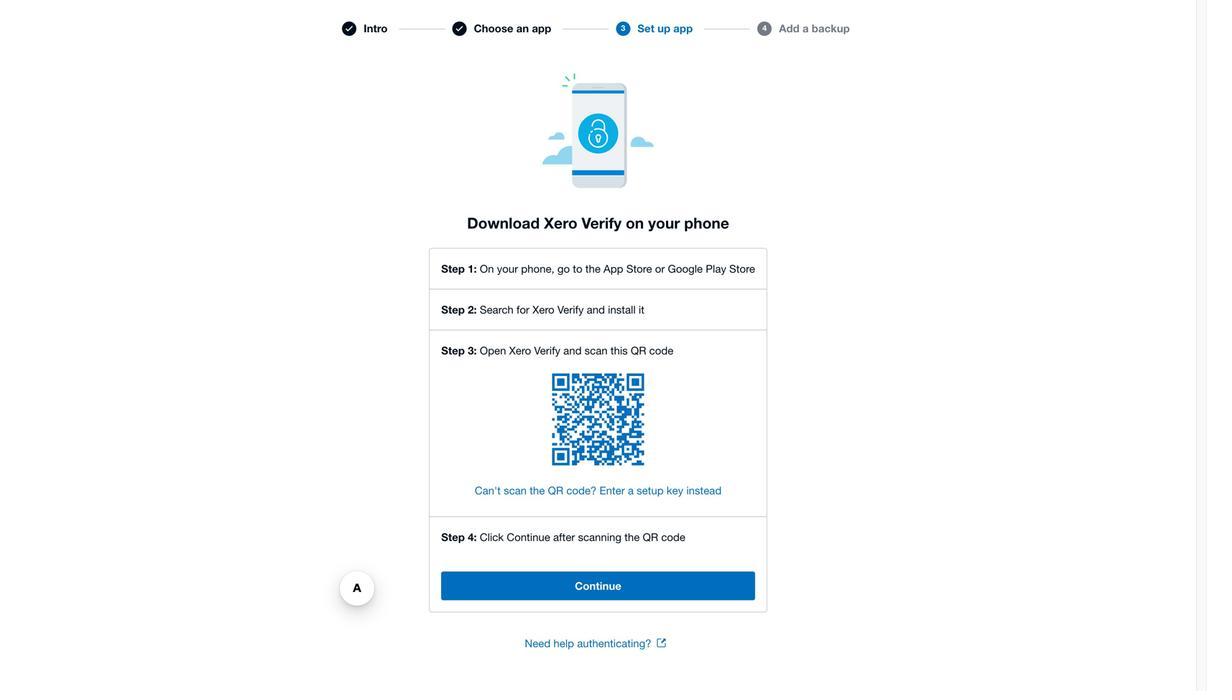 Task type: locate. For each thing, give the bounding box(es) containing it.
step for 3
[[441, 345, 465, 357]]

add a backup
[[779, 22, 850, 35]]

1 horizontal spatial continue
[[575, 580, 621, 593]]

0 horizontal spatial your
[[497, 263, 518, 275]]

store right play
[[729, 263, 755, 275]]

3
[[621, 23, 625, 33], [468, 345, 474, 357]]

0 horizontal spatial store
[[626, 263, 652, 275]]

code
[[649, 345, 673, 357], [661, 531, 685, 544]]

4 left click
[[468, 531, 474, 544]]

qr right this
[[631, 345, 646, 357]]

scan
[[585, 345, 608, 357], [504, 485, 527, 497]]

enter
[[600, 485, 625, 497]]

: left the search
[[474, 304, 477, 317]]

qr
[[631, 345, 646, 357], [548, 485, 563, 497], [643, 531, 658, 544]]

3 left open
[[468, 345, 474, 357]]

0 vertical spatial 4
[[762, 23, 767, 33]]

click
[[480, 531, 504, 544]]

store left or
[[626, 263, 652, 275]]

verify down 'step 2 : search for xero verify and install it' on the top of page
[[534, 345, 560, 357]]

0 vertical spatial a
[[803, 22, 809, 35]]

set up app
[[637, 22, 693, 35]]

0 horizontal spatial the
[[530, 485, 545, 497]]

a
[[803, 22, 809, 35], [628, 485, 634, 497]]

0 horizontal spatial and
[[563, 345, 582, 357]]

up
[[657, 22, 670, 35]]

xero right open
[[509, 345, 531, 357]]

2 vertical spatial verify
[[534, 345, 560, 357]]

0 vertical spatial qr
[[631, 345, 646, 357]]

go
[[557, 263, 570, 275]]

0 vertical spatial the
[[585, 263, 601, 275]]

1 horizontal spatial scan
[[585, 345, 608, 357]]

app right up
[[673, 22, 693, 35]]

step
[[441, 263, 465, 276], [441, 304, 465, 317], [441, 345, 465, 357], [441, 531, 465, 544]]

0 vertical spatial code
[[649, 345, 673, 357]]

qr inside step 3 : open xero verify and scan this qr code
[[631, 345, 646, 357]]

:
[[474, 263, 477, 276], [474, 304, 477, 317], [474, 345, 477, 357], [474, 531, 477, 544]]

step left 1 at the top left of the page
[[441, 263, 465, 276]]

1 horizontal spatial 4
[[762, 23, 767, 33]]

download xero verify on your phone tab list
[[0, 14, 1196, 676]]

1 vertical spatial verify
[[557, 304, 584, 316]]

your inside step 1 : on your phone, go to the app store or google play store
[[497, 263, 518, 275]]

app right "an"
[[532, 22, 551, 35]]

verify inside step 3 : open xero verify and scan this qr code
[[534, 345, 560, 357]]

2 vertical spatial the
[[624, 531, 640, 544]]

xero inside 'step 2 : search for xero verify and install it'
[[532, 304, 554, 316]]

scan left this
[[585, 345, 608, 357]]

code right this
[[649, 345, 673, 357]]

choose
[[474, 22, 513, 35]]

continue
[[507, 531, 550, 544], [575, 580, 621, 593]]

your for on
[[497, 263, 518, 275]]

1 vertical spatial and
[[563, 345, 582, 357]]

0 horizontal spatial continue
[[507, 531, 550, 544]]

1 horizontal spatial and
[[587, 304, 605, 316]]

step left click
[[441, 531, 465, 544]]

qr left code?
[[548, 485, 563, 497]]

1 horizontal spatial the
[[585, 263, 601, 275]]

2 step from the top
[[441, 304, 465, 317]]

continue down scanning
[[575, 580, 621, 593]]

an
[[516, 22, 529, 35]]

1 store from the left
[[626, 263, 652, 275]]

: left open
[[474, 345, 477, 357]]

: left on
[[474, 263, 477, 276]]

xero up go
[[544, 214, 577, 232]]

4 step from the top
[[441, 531, 465, 544]]

1 step from the top
[[441, 263, 465, 276]]

continue left after at the bottom left of the page
[[507, 531, 550, 544]]

app inside button
[[532, 22, 551, 35]]

authenticating?
[[577, 638, 651, 650]]

phone,
[[521, 263, 554, 275]]

and
[[587, 304, 605, 316], [563, 345, 582, 357]]

the left code?
[[530, 485, 545, 497]]

google
[[668, 263, 703, 275]]

: for 1
[[474, 263, 477, 276]]

and left this
[[563, 345, 582, 357]]

1 horizontal spatial a
[[803, 22, 809, 35]]

0 vertical spatial continue
[[507, 531, 550, 544]]

code?
[[566, 485, 597, 497]]

1 app from the left
[[532, 22, 551, 35]]

verify left on
[[582, 214, 622, 232]]

1 vertical spatial the
[[530, 485, 545, 497]]

step for 4
[[441, 531, 465, 544]]

app for set up app
[[673, 22, 693, 35]]

1 vertical spatial your
[[497, 263, 518, 275]]

scan right can't
[[504, 485, 527, 497]]

app
[[604, 263, 623, 275]]

code inside step 3 : open xero verify and scan this qr code
[[649, 345, 673, 357]]

1 vertical spatial xero
[[532, 304, 554, 316]]

qr down "setup"
[[643, 531, 658, 544]]

4
[[762, 23, 767, 33], [468, 531, 474, 544]]

0 vertical spatial your
[[648, 214, 680, 232]]

can't
[[475, 485, 501, 497]]

verify down go
[[557, 304, 584, 316]]

instead
[[686, 485, 722, 497]]

code down the key
[[661, 531, 685, 544]]

verify
[[582, 214, 622, 232], [557, 304, 584, 316], [534, 345, 560, 357]]

for
[[516, 304, 529, 316]]

3 : from the top
[[474, 345, 477, 357]]

1 horizontal spatial store
[[729, 263, 755, 275]]

0 horizontal spatial scan
[[504, 485, 527, 497]]

: left click
[[474, 531, 477, 544]]

3 left set
[[621, 23, 625, 33]]

the right to
[[585, 263, 601, 275]]

intro
[[364, 22, 388, 35]]

a right enter
[[628, 485, 634, 497]]

backup
[[812, 22, 850, 35]]

1 vertical spatial qr
[[548, 485, 563, 497]]

2 horizontal spatial the
[[624, 531, 640, 544]]

need
[[525, 638, 551, 650]]

0 vertical spatial scan
[[585, 345, 608, 357]]

step 1 : on your phone, go to the app store or google play store
[[441, 263, 755, 276]]

1 vertical spatial scan
[[504, 485, 527, 497]]

1 vertical spatial code
[[661, 531, 685, 544]]

: for 3
[[474, 345, 477, 357]]

the
[[585, 263, 601, 275], [530, 485, 545, 497], [624, 531, 640, 544]]

2 store from the left
[[729, 263, 755, 275]]

1 vertical spatial 3
[[468, 345, 474, 357]]

to
[[573, 263, 582, 275]]

play
[[706, 263, 726, 275]]

and left install
[[587, 304, 605, 316]]

help
[[554, 638, 574, 650]]

1 horizontal spatial app
[[673, 22, 693, 35]]

a inside button
[[628, 485, 634, 497]]

0 horizontal spatial a
[[628, 485, 634, 497]]

continue inside button
[[575, 580, 621, 593]]

1 horizontal spatial 3
[[621, 23, 625, 33]]

2 app from the left
[[673, 22, 693, 35]]

it
[[639, 304, 644, 316]]

1
[[468, 263, 474, 276]]

open
[[480, 345, 506, 357]]

1 vertical spatial continue
[[575, 580, 621, 593]]

can't scan the qr code? enter a setup key instead
[[475, 485, 722, 497]]

xero
[[544, 214, 577, 232], [532, 304, 554, 316], [509, 345, 531, 357]]

2 vertical spatial qr
[[643, 531, 658, 544]]

complete image
[[456, 26, 463, 32]]

2 vertical spatial xero
[[509, 345, 531, 357]]

the right scanning
[[624, 531, 640, 544]]

step left 2
[[441, 304, 465, 317]]

4 : from the top
[[474, 531, 477, 544]]

set
[[637, 22, 654, 35]]

2 : from the top
[[474, 304, 477, 317]]

0 horizontal spatial app
[[532, 22, 551, 35]]

phone
[[684, 214, 729, 232]]

step left open
[[441, 345, 465, 357]]

a right "add"
[[803, 22, 809, 35]]

4 left "add"
[[762, 23, 767, 33]]

after
[[553, 531, 575, 544]]

0 horizontal spatial 4
[[468, 531, 474, 544]]

xero right for
[[532, 304, 554, 316]]

and inside step 3 : open xero verify and scan this qr code
[[563, 345, 582, 357]]

0 vertical spatial xero
[[544, 214, 577, 232]]

app
[[532, 22, 551, 35], [673, 22, 693, 35]]

3 step from the top
[[441, 345, 465, 357]]

1 vertical spatial a
[[628, 485, 634, 497]]

1 horizontal spatial your
[[648, 214, 680, 232]]

scan inside button
[[504, 485, 527, 497]]

0 vertical spatial and
[[587, 304, 605, 316]]

choose an app
[[474, 22, 551, 35]]

app for choose an app
[[532, 22, 551, 35]]

1 : from the top
[[474, 263, 477, 276]]

your
[[648, 214, 680, 232], [497, 263, 518, 275]]

store
[[626, 263, 652, 275], [729, 263, 755, 275]]



Task type: vqa. For each thing, say whether or not it's contained in the screenshot.
bottom Continue
yes



Task type: describe. For each thing, give the bounding box(es) containing it.
your for on
[[648, 214, 680, 232]]

on
[[626, 214, 644, 232]]

install
[[608, 304, 636, 316]]

step 3 : open xero verify and scan this qr code
[[441, 345, 673, 357]]

can't scan the qr code? enter a setup key instead button
[[463, 477, 733, 505]]

the inside step 4 : click continue after scanning the qr code
[[624, 531, 640, 544]]

step for 2
[[441, 304, 465, 317]]

step 2 : search for xero verify and install it
[[441, 304, 644, 317]]

0 horizontal spatial 3
[[468, 345, 474, 357]]

choose an app button
[[445, 14, 563, 43]]

0 vertical spatial 3
[[621, 23, 625, 33]]

search
[[480, 304, 514, 316]]

and inside 'step 2 : search for xero verify and install it'
[[587, 304, 605, 316]]

or
[[655, 263, 665, 275]]

download
[[467, 214, 540, 232]]

this
[[611, 345, 628, 357]]

step for 1
[[441, 263, 465, 276]]

on
[[480, 263, 494, 275]]

add
[[779, 22, 800, 35]]

intro button
[[335, 14, 399, 43]]

1 vertical spatial 4
[[468, 531, 474, 544]]

continue button
[[441, 572, 755, 601]]

verify inside 'step 2 : search for xero verify and install it'
[[557, 304, 584, 316]]

code inside step 4 : click continue after scanning the qr code
[[661, 531, 685, 544]]

complete image
[[346, 26, 353, 32]]

need help authenticating? link
[[525, 638, 671, 650]]

0 vertical spatial verify
[[582, 214, 622, 232]]

qr inside step 4 : click continue after scanning the qr code
[[643, 531, 658, 544]]

key
[[667, 485, 683, 497]]

qr inside button
[[548, 485, 563, 497]]

need help authenticating?
[[525, 638, 651, 650]]

continue inside step 4 : click continue after scanning the qr code
[[507, 531, 550, 544]]

xero inside step 3 : open xero verify and scan this qr code
[[509, 345, 531, 357]]

setup
[[637, 485, 664, 497]]

: for 2
[[474, 304, 477, 317]]

: for 4
[[474, 531, 477, 544]]

step 4 : click continue after scanning the qr code
[[441, 531, 685, 544]]

download xero verify on your phone
[[467, 214, 729, 232]]

scanning
[[578, 531, 621, 544]]

scan inside step 3 : open xero verify and scan this qr code
[[585, 345, 608, 357]]

the inside button
[[530, 485, 545, 497]]

the inside step 1 : on your phone, go to the app store or google play store
[[585, 263, 601, 275]]

2
[[468, 304, 474, 317]]



